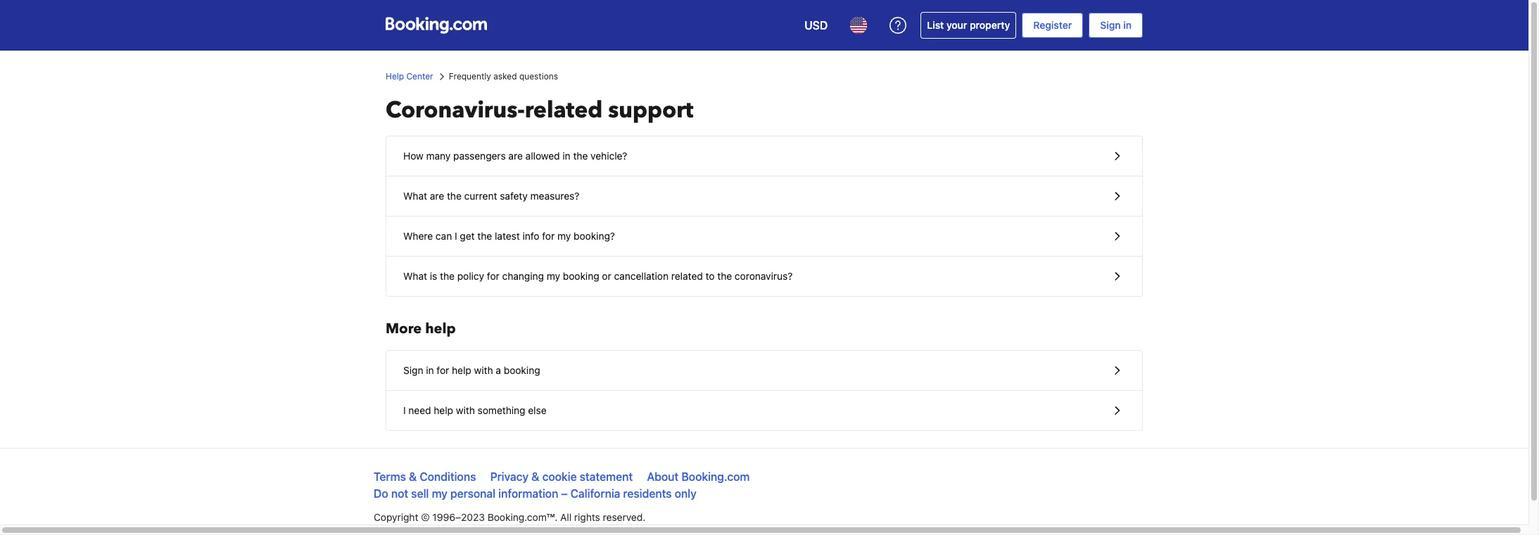 Task type: describe. For each thing, give the bounding box(es) containing it.
what for what are the current safety measures?
[[403, 190, 427, 202]]

register
[[1034, 19, 1072, 31]]

policy
[[457, 270, 484, 282]]

booking.com online hotel reservations image
[[386, 17, 487, 34]]

list your property link
[[921, 12, 1017, 39]]

0 horizontal spatial are
[[430, 190, 444, 202]]

else
[[528, 405, 547, 417]]

sign in for help with a booking link
[[386, 351, 1143, 391]]

cancellation
[[614, 270, 669, 282]]

my inside button
[[558, 230, 571, 242]]

& for privacy
[[532, 471, 540, 484]]

about
[[647, 471, 679, 484]]

info
[[523, 230, 540, 242]]

the inside what are the current safety measures? button
[[447, 190, 462, 202]]

about booking.com do not sell my personal information – california residents only
[[374, 471, 750, 501]]

not
[[391, 488, 408, 501]]

vehicle?
[[591, 150, 628, 162]]

–
[[561, 488, 568, 501]]

how many passengers are allowed in the vehicle? button
[[386, 137, 1143, 177]]

center
[[407, 71, 433, 82]]

reserved.
[[603, 512, 646, 524]]

0 horizontal spatial related
[[525, 95, 603, 126]]

statement
[[580, 471, 633, 484]]

something
[[478, 405, 526, 417]]

more help
[[386, 320, 456, 339]]

for inside "link"
[[437, 365, 449, 377]]

what is the policy for changing my booking or cancellation related to the coronavirus? button
[[386, 257, 1143, 296]]

latest
[[495, 230, 520, 242]]

where can i get the latest info for my booking? button
[[386, 217, 1143, 257]]

in for sign in
[[1124, 19, 1132, 31]]

property
[[970, 19, 1010, 31]]

help center button
[[386, 70, 433, 83]]

©
[[421, 512, 430, 524]]

sign in link
[[1089, 13, 1143, 38]]

booking.com
[[682, 471, 750, 484]]

terms
[[374, 471, 406, 484]]

california
[[571, 488, 621, 501]]

many
[[426, 150, 451, 162]]

sign in for help with a booking
[[403, 365, 540, 377]]

sell
[[411, 488, 429, 501]]

privacy
[[490, 471, 529, 484]]

current
[[464, 190, 497, 202]]

questions
[[519, 71, 558, 82]]

do
[[374, 488, 388, 501]]

for inside button
[[542, 230, 555, 242]]

booking inside button
[[563, 270, 600, 282]]

sign in for help with a booking button
[[386, 351, 1143, 391]]

where can i get the latest info for my booking?
[[403, 230, 615, 242]]

help inside "link"
[[452, 365, 472, 377]]

changing
[[502, 270, 544, 282]]

my inside about booking.com do not sell my personal information – california residents only
[[432, 488, 448, 501]]

sign in
[[1101, 19, 1132, 31]]

your
[[947, 19, 968, 31]]

help
[[386, 71, 404, 82]]

can
[[436, 230, 452, 242]]

terms & conditions link
[[374, 471, 476, 484]]

copyright
[[374, 512, 418, 524]]

the right to on the left bottom of the page
[[718, 270, 732, 282]]

safety
[[500, 190, 528, 202]]

list
[[927, 19, 944, 31]]

all
[[560, 512, 572, 524]]

cookie
[[542, 471, 577, 484]]

what are the current safety measures?
[[403, 190, 580, 202]]

do not sell my personal information – california residents only link
[[374, 488, 697, 501]]



Task type: vqa. For each thing, say whether or not it's contained in the screenshot.
What are the current safety measures? BUTTON
yes



Task type: locate. For each thing, give the bounding box(es) containing it.
are
[[509, 150, 523, 162], [430, 190, 444, 202]]

help left a
[[452, 365, 472, 377]]

booking?
[[574, 230, 615, 242]]

for
[[542, 230, 555, 242], [487, 270, 500, 282], [437, 365, 449, 377]]

in for sign in for help with a booking
[[426, 365, 434, 377]]

0 vertical spatial with
[[474, 365, 493, 377]]

the left current
[[447, 190, 462, 202]]

help right need
[[434, 405, 453, 417]]

personal
[[451, 488, 496, 501]]

related down questions
[[525, 95, 603, 126]]

i left get at the top left
[[455, 230, 457, 242]]

1 vertical spatial in
[[563, 150, 571, 162]]

1 horizontal spatial in
[[563, 150, 571, 162]]

2 horizontal spatial in
[[1124, 19, 1132, 31]]

privacy & cookie statement
[[490, 471, 633, 484]]

related inside button
[[671, 270, 703, 282]]

a
[[496, 365, 501, 377]]

conditions
[[420, 471, 476, 484]]

i need help with something else
[[403, 405, 547, 417]]

0 vertical spatial my
[[558, 230, 571, 242]]

what inside button
[[403, 190, 427, 202]]

for right info
[[542, 230, 555, 242]]

usd button
[[796, 8, 837, 42]]

1 horizontal spatial for
[[487, 270, 500, 282]]

booking
[[563, 270, 600, 282], [504, 365, 540, 377]]

coronavirus-related support
[[386, 95, 694, 126]]

measures?
[[531, 190, 580, 202]]

0 horizontal spatial booking
[[504, 365, 540, 377]]

1 & from the left
[[409, 471, 417, 484]]

1 vertical spatial with
[[456, 405, 475, 417]]

with
[[474, 365, 493, 377], [456, 405, 475, 417]]

i need help with something else button
[[386, 391, 1143, 431]]

help
[[425, 320, 456, 339], [452, 365, 472, 377], [434, 405, 453, 417]]

are down many
[[430, 190, 444, 202]]

0 horizontal spatial for
[[437, 365, 449, 377]]

i left need
[[403, 405, 406, 417]]

about booking.com link
[[647, 471, 750, 484]]

related
[[525, 95, 603, 126], [671, 270, 703, 282]]

1 vertical spatial my
[[547, 270, 560, 282]]

& up sell in the left of the page
[[409, 471, 417, 484]]

sign up need
[[403, 365, 423, 377]]

in inside "link"
[[426, 365, 434, 377]]

with left a
[[474, 365, 493, 377]]

1 vertical spatial for
[[487, 270, 500, 282]]

what left 'is'
[[403, 270, 427, 282]]

privacy & cookie statement link
[[490, 471, 633, 484]]

what
[[403, 190, 427, 202], [403, 270, 427, 282]]

0 vertical spatial help
[[425, 320, 456, 339]]

what inside button
[[403, 270, 427, 282]]

the left vehicle?
[[573, 150, 588, 162]]

related left to on the left bottom of the page
[[671, 270, 703, 282]]

how many passengers are allowed in the vehicle?
[[403, 150, 628, 162]]

what down how
[[403, 190, 427, 202]]

for inside button
[[487, 270, 500, 282]]

2 vertical spatial for
[[437, 365, 449, 377]]

frequently asked questions
[[449, 71, 558, 82]]

0 vertical spatial what
[[403, 190, 427, 202]]

the inside where can i get the latest info for my booking? button
[[478, 230, 492, 242]]

sign inside "link"
[[403, 365, 423, 377]]

1 horizontal spatial are
[[509, 150, 523, 162]]

1 vertical spatial i
[[403, 405, 406, 417]]

1 horizontal spatial booking
[[563, 270, 600, 282]]

booking.com™.
[[488, 512, 558, 524]]

with left something
[[456, 405, 475, 417]]

1 what from the top
[[403, 190, 427, 202]]

i inside button
[[455, 230, 457, 242]]

information
[[499, 488, 559, 501]]

sign for sign in
[[1101, 19, 1121, 31]]

my
[[558, 230, 571, 242], [547, 270, 560, 282], [432, 488, 448, 501]]

more
[[386, 320, 422, 339]]

sign right "register"
[[1101, 19, 1121, 31]]

what for what is the policy for changing my booking or cancellation related to the coronavirus?
[[403, 270, 427, 282]]

usd
[[805, 19, 828, 32]]

1 horizontal spatial sign
[[1101, 19, 1121, 31]]

0 horizontal spatial sign
[[403, 365, 423, 377]]

0 vertical spatial for
[[542, 230, 555, 242]]

1996–2023
[[433, 512, 485, 524]]

what is the policy for changing my booking or cancellation related to the coronavirus?
[[403, 270, 793, 282]]

what are the current safety measures? button
[[386, 177, 1143, 217]]

sign for sign in for help with a booking
[[403, 365, 423, 377]]

1 vertical spatial related
[[671, 270, 703, 282]]

the right 'is'
[[440, 270, 455, 282]]

2 vertical spatial in
[[426, 365, 434, 377]]

only
[[675, 488, 697, 501]]

or
[[602, 270, 612, 282]]

2 horizontal spatial for
[[542, 230, 555, 242]]

sign
[[1101, 19, 1121, 31], [403, 365, 423, 377]]

for down more help
[[437, 365, 449, 377]]

1 horizontal spatial related
[[671, 270, 703, 282]]

2 vertical spatial my
[[432, 488, 448, 501]]

the right get at the top left
[[478, 230, 492, 242]]

0 vertical spatial sign
[[1101, 19, 1121, 31]]

& up do not sell my personal information – california residents only link
[[532, 471, 540, 484]]

coronavirus-
[[386, 95, 525, 126]]

list your property
[[927, 19, 1010, 31]]

0 horizontal spatial i
[[403, 405, 406, 417]]

1 vertical spatial are
[[430, 190, 444, 202]]

how
[[403, 150, 424, 162]]

1 vertical spatial sign
[[403, 365, 423, 377]]

booking inside "link"
[[504, 365, 540, 377]]

passengers
[[453, 150, 506, 162]]

help right 'more'
[[425, 320, 456, 339]]

my inside button
[[547, 270, 560, 282]]

2 vertical spatial help
[[434, 405, 453, 417]]

2 & from the left
[[532, 471, 540, 484]]

register link
[[1022, 13, 1084, 38]]

&
[[409, 471, 417, 484], [532, 471, 540, 484]]

is
[[430, 270, 437, 282]]

for right "policy"
[[487, 270, 500, 282]]

0 horizontal spatial in
[[426, 365, 434, 377]]

0 vertical spatial are
[[509, 150, 523, 162]]

coronavirus?
[[735, 270, 793, 282]]

help center
[[386, 71, 433, 82]]

copyright © 1996–2023 booking.com™. all rights reserved.
[[374, 512, 646, 524]]

allowed
[[526, 150, 560, 162]]

the inside how many passengers are allowed in the vehicle? button
[[573, 150, 588, 162]]

0 vertical spatial in
[[1124, 19, 1132, 31]]

0 vertical spatial i
[[455, 230, 457, 242]]

0 vertical spatial booking
[[563, 270, 600, 282]]

i inside button
[[403, 405, 406, 417]]

in
[[1124, 19, 1132, 31], [563, 150, 571, 162], [426, 365, 434, 377]]

booking left or
[[563, 270, 600, 282]]

terms & conditions
[[374, 471, 476, 484]]

need
[[409, 405, 431, 417]]

0 horizontal spatial &
[[409, 471, 417, 484]]

the
[[573, 150, 588, 162], [447, 190, 462, 202], [478, 230, 492, 242], [440, 270, 455, 282], [718, 270, 732, 282]]

my left booking?
[[558, 230, 571, 242]]

are left allowed
[[509, 150, 523, 162]]

support
[[608, 95, 694, 126]]

residents
[[623, 488, 672, 501]]

frequently
[[449, 71, 491, 82]]

1 vertical spatial booking
[[504, 365, 540, 377]]

where
[[403, 230, 433, 242]]

1 horizontal spatial i
[[455, 230, 457, 242]]

1 horizontal spatial &
[[532, 471, 540, 484]]

rights
[[574, 512, 600, 524]]

1 vertical spatial help
[[452, 365, 472, 377]]

get
[[460, 230, 475, 242]]

asked
[[494, 71, 517, 82]]

to
[[706, 270, 715, 282]]

0 vertical spatial related
[[525, 95, 603, 126]]

2 what from the top
[[403, 270, 427, 282]]

my down conditions
[[432, 488, 448, 501]]

with inside "link"
[[474, 365, 493, 377]]

my right changing
[[547, 270, 560, 282]]

booking right a
[[504, 365, 540, 377]]

1 vertical spatial what
[[403, 270, 427, 282]]

& for terms
[[409, 471, 417, 484]]



